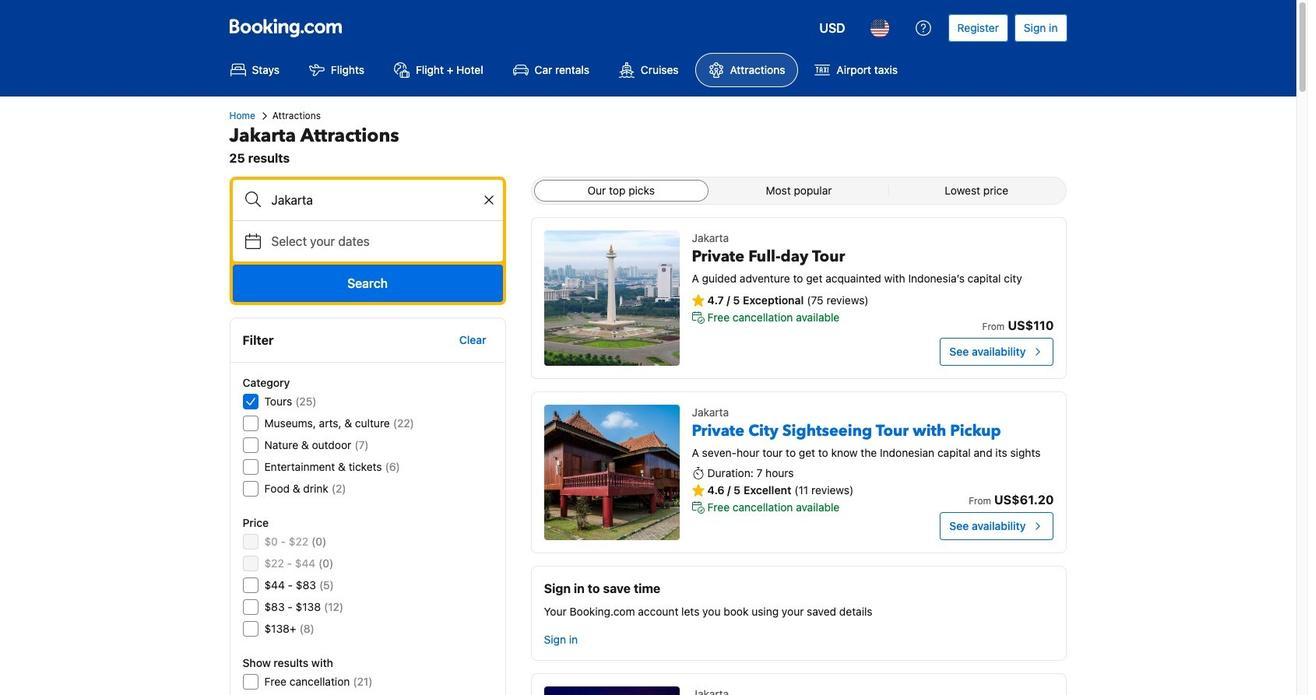 Task type: vqa. For each thing, say whether or not it's contained in the screenshot.
this within booking.com takes your payment on behalf of the property for this reservation. during your stay, you can pay for any extras using mastercard, ​visa, ​jcb, ​diners club  and  american express .
no



Task type: locate. For each thing, give the bounding box(es) containing it.
Where are you going? search field
[[232, 180, 503, 220]]



Task type: describe. For each thing, give the bounding box(es) containing it.
private city sightseeing tour with pickup image
[[544, 405, 679, 540]]

booking.com image
[[229, 19, 341, 37]]

jakarta night tour : enjoyable night time in jakarta (hotel pick-up) image
[[544, 687, 679, 695]]

private full-day tour image
[[544, 230, 679, 366]]



